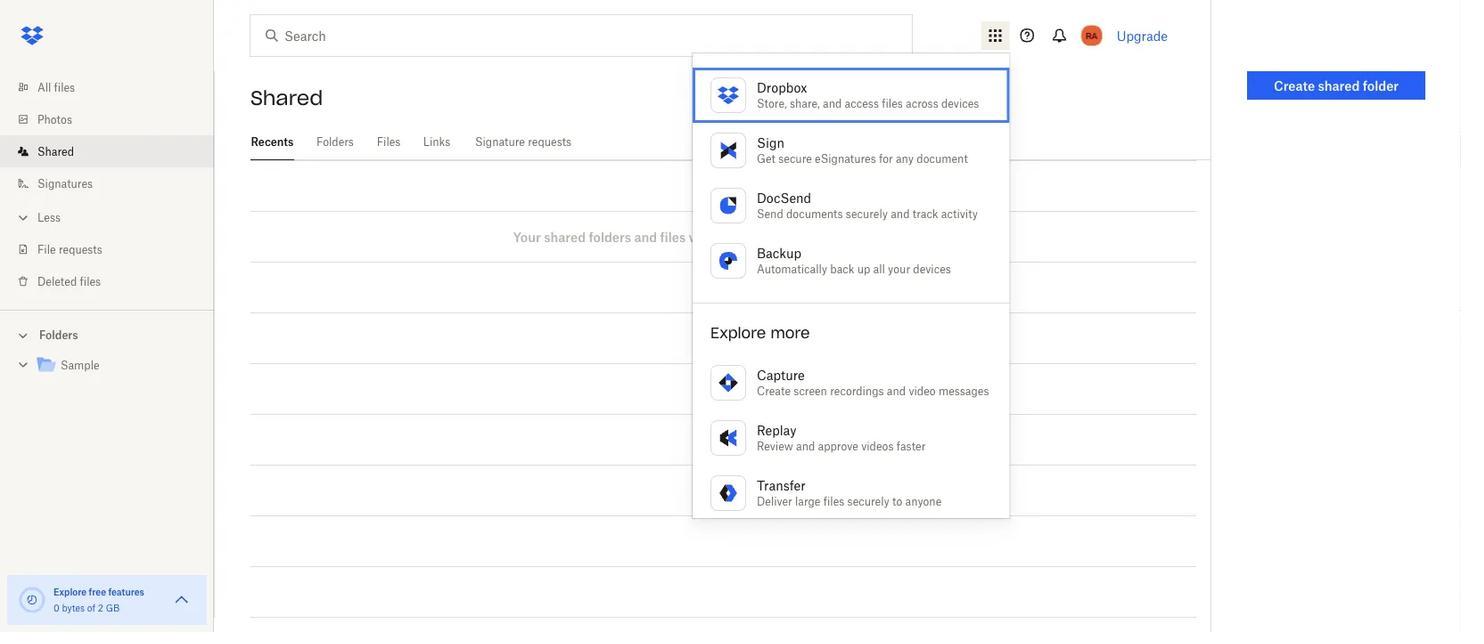 Task type: describe. For each thing, give the bounding box(es) containing it.
all files link
[[14, 71, 214, 103]]

secure
[[778, 152, 812, 165]]

messages
[[939, 385, 989, 398]]

backup
[[757, 246, 802, 261]]

and right folders
[[634, 230, 657, 245]]

deleted
[[37, 275, 77, 288]]

capture
[[757, 368, 805, 383]]

all files
[[37, 81, 75, 94]]

files
[[377, 136, 401, 149]]

explore free features 0 bytes of 2 gb
[[53, 587, 144, 614]]

signature requests
[[475, 136, 572, 149]]

your
[[888, 263, 910, 276]]

for
[[879, 152, 893, 165]]

features
[[108, 587, 144, 598]]

create shared folder
[[1274, 78, 1399, 93]]

deleted files
[[37, 275, 101, 288]]

sign get secure esignatures for any document
[[757, 135, 968, 165]]

shared list item
[[0, 136, 214, 168]]

any
[[896, 152, 914, 165]]

sample
[[61, 359, 100, 373]]

devices inside backup automatically back up all your devices
[[913, 263, 951, 276]]

tab list containing recents
[[251, 125, 1211, 160]]

requests for signature requests
[[528, 136, 572, 149]]

folders
[[589, 230, 631, 245]]

files link
[[376, 125, 401, 158]]

document
[[917, 152, 968, 165]]

links link
[[423, 125, 451, 158]]

photos link
[[14, 103, 214, 136]]

upgrade
[[1117, 28, 1168, 43]]

dropbox store, share, and access files across devices
[[757, 80, 979, 110]]

0 vertical spatial to
[[891, 230, 903, 245]]

recordings
[[830, 385, 884, 398]]

shared for create
[[1318, 78, 1360, 93]]

review
[[757, 440, 793, 453]]

create inside the capture create screen recordings and video messages
[[757, 385, 791, 398]]

videos
[[861, 440, 894, 453]]

signatures
[[37, 177, 93, 190]]

of
[[87, 603, 95, 614]]

and inside replay review and approve videos faster
[[796, 440, 815, 453]]

shared for your
[[544, 230, 586, 245]]

recents link
[[251, 125, 294, 158]]

quota usage element
[[18, 587, 46, 615]]

explore for explore free features 0 bytes of 2 gb
[[53, 587, 87, 598]]

files inside "transfer deliver large files securely to anyone"
[[824, 495, 845, 509]]

easy
[[860, 230, 888, 245]]

shared link
[[14, 136, 214, 168]]

esignatures
[[815, 152, 876, 165]]

file requests
[[37, 243, 102, 256]]

file
[[37, 243, 56, 256]]

will
[[689, 230, 710, 245]]

show
[[713, 230, 746, 245]]

and inside docsend send documents securely and track activity
[[891, 207, 910, 221]]

files right all at the left of page
[[54, 81, 75, 94]]

activity
[[941, 207, 978, 221]]

dropbox
[[757, 80, 807, 95]]

so
[[798, 230, 812, 245]]

to inside "transfer deliver large files securely to anyone"
[[892, 495, 902, 509]]

recents
[[251, 136, 294, 149]]

more
[[771, 324, 810, 342]]

all
[[873, 263, 885, 276]]

create shared folder button
[[1247, 71, 1426, 100]]

less image
[[14, 209, 32, 227]]

sample link
[[36, 354, 200, 378]]

signatures link
[[14, 168, 214, 200]]

folders inside button
[[39, 329, 78, 342]]

photos
[[37, 113, 72, 126]]

and inside the capture create screen recordings and video messages
[[887, 385, 906, 398]]

0 horizontal spatial up
[[749, 230, 764, 245]]

bytes
[[62, 603, 85, 614]]

screen
[[794, 385, 827, 398]]

your shared folders and files will show up here so they're easy to find.
[[513, 230, 934, 245]]

links
[[423, 136, 451, 149]]

docsend
[[757, 190, 811, 206]]

free
[[89, 587, 106, 598]]



Task type: locate. For each thing, give the bounding box(es) containing it.
1 vertical spatial securely
[[847, 495, 890, 509]]

1 horizontal spatial requests
[[528, 136, 572, 149]]

1 vertical spatial requests
[[59, 243, 102, 256]]

video
[[909, 385, 936, 398]]

deliver
[[757, 495, 792, 509]]

store,
[[757, 97, 787, 110]]

devices right across
[[941, 97, 979, 110]]

1 horizontal spatial create
[[1274, 78, 1315, 93]]

backup automatically back up all your devices
[[757, 246, 951, 276]]

automatically
[[757, 263, 827, 276]]

create down capture
[[757, 385, 791, 398]]

0 horizontal spatial shared
[[544, 230, 586, 245]]

and left video
[[887, 385, 906, 398]]

documents
[[786, 207, 843, 221]]

send
[[757, 207, 783, 221]]

0 vertical spatial shared
[[251, 86, 323, 111]]

folders
[[317, 136, 354, 149], [39, 329, 78, 342]]

folders inside tab list
[[317, 136, 354, 149]]

1 vertical spatial to
[[892, 495, 902, 509]]

back
[[830, 263, 854, 276]]

explore for explore more
[[711, 324, 766, 342]]

1 vertical spatial folders
[[39, 329, 78, 342]]

dropbox image
[[14, 18, 50, 53]]

folder
[[1363, 78, 1399, 93]]

securely
[[846, 207, 888, 221], [847, 495, 890, 509]]

gb
[[106, 603, 120, 614]]

shared down photos
[[37, 145, 74, 158]]

transfer deliver large files securely to anyone
[[757, 478, 942, 509]]

and
[[823, 97, 842, 110], [891, 207, 910, 221], [634, 230, 657, 245], [887, 385, 906, 398], [796, 440, 815, 453]]

folders up sample
[[39, 329, 78, 342]]

your
[[513, 230, 541, 245]]

shared up recents 'link'
[[251, 86, 323, 111]]

transfer
[[757, 478, 806, 493]]

large
[[795, 495, 821, 509]]

capture create screen recordings and video messages
[[757, 368, 989, 398]]

to left find.
[[891, 230, 903, 245]]

all
[[37, 81, 51, 94]]

share,
[[790, 97, 820, 110]]

0
[[53, 603, 59, 614]]

securely inside "transfer deliver large files securely to anyone"
[[847, 495, 890, 509]]

1 horizontal spatial up
[[857, 263, 870, 276]]

to
[[891, 230, 903, 245], [892, 495, 902, 509]]

0 vertical spatial up
[[749, 230, 764, 245]]

replay review and approve videos faster
[[757, 423, 926, 453]]

shared inside "link"
[[37, 145, 74, 158]]

less
[[37, 211, 61, 224]]

0 horizontal spatial folders
[[39, 329, 78, 342]]

securely inside docsend send documents securely and track activity
[[846, 207, 888, 221]]

shared
[[251, 86, 323, 111], [37, 145, 74, 158]]

anyone
[[905, 495, 942, 509]]

explore
[[711, 324, 766, 342], [53, 587, 87, 598]]

1 vertical spatial create
[[757, 385, 791, 398]]

securely up the easy
[[846, 207, 888, 221]]

up inside backup automatically back up all your devices
[[857, 263, 870, 276]]

0 vertical spatial shared
[[1318, 78, 1360, 93]]

1 vertical spatial explore
[[53, 587, 87, 598]]

files inside "link"
[[80, 275, 101, 288]]

signature requests link
[[473, 125, 574, 158]]

devices inside dropbox store, share, and access files across devices
[[941, 97, 979, 110]]

to left anyone at the right of the page
[[892, 495, 902, 509]]

0 horizontal spatial create
[[757, 385, 791, 398]]

0 vertical spatial requests
[[528, 136, 572, 149]]

docsend send documents securely and track activity
[[757, 190, 978, 221]]

faster
[[897, 440, 926, 453]]

folders left "files"
[[317, 136, 354, 149]]

up
[[749, 230, 764, 245], [857, 263, 870, 276]]

and inside dropbox store, share, and access files across devices
[[823, 97, 842, 110]]

shared
[[1318, 78, 1360, 93], [544, 230, 586, 245]]

create inside button
[[1274, 78, 1315, 93]]

requests for file requests
[[59, 243, 102, 256]]

up left all on the top
[[857, 263, 870, 276]]

across
[[906, 97, 938, 110]]

and left track
[[891, 207, 910, 221]]

they're
[[815, 230, 857, 245]]

folders button
[[0, 322, 214, 348]]

1 horizontal spatial shared
[[1318, 78, 1360, 93]]

shared inside button
[[1318, 78, 1360, 93]]

1 horizontal spatial explore
[[711, 324, 766, 342]]

files right large in the right bottom of the page
[[824, 495, 845, 509]]

folders link
[[315, 125, 355, 158]]

0 horizontal spatial shared
[[37, 145, 74, 158]]

find.
[[906, 230, 934, 245]]

shared left "folder"
[[1318, 78, 1360, 93]]

1 horizontal spatial shared
[[251, 86, 323, 111]]

1 vertical spatial devices
[[913, 263, 951, 276]]

securely left anyone at the right of the page
[[847, 495, 890, 509]]

approve
[[818, 440, 858, 453]]

shared right the your
[[544, 230, 586, 245]]

upgrade link
[[1117, 28, 1168, 43]]

0 horizontal spatial explore
[[53, 587, 87, 598]]

0 horizontal spatial requests
[[59, 243, 102, 256]]

track
[[913, 207, 938, 221]]

0 vertical spatial folders
[[317, 136, 354, 149]]

here
[[767, 230, 795, 245]]

devices right your
[[913, 263, 951, 276]]

signature
[[475, 136, 525, 149]]

files inside dropbox store, share, and access files across devices
[[882, 97, 903, 110]]

1 vertical spatial up
[[857, 263, 870, 276]]

devices
[[941, 97, 979, 110], [913, 263, 951, 276]]

requests right signature at the left top of page
[[528, 136, 572, 149]]

1 horizontal spatial folders
[[317, 136, 354, 149]]

deleted files link
[[14, 266, 214, 298]]

0 vertical spatial explore
[[711, 324, 766, 342]]

explore up bytes
[[53, 587, 87, 598]]

files right deleted
[[80, 275, 101, 288]]

explore more
[[711, 324, 810, 342]]

0 vertical spatial devices
[[941, 97, 979, 110]]

file requests link
[[14, 234, 214, 266]]

access
[[845, 97, 879, 110]]

up left here on the right top of the page
[[749, 230, 764, 245]]

create
[[1274, 78, 1315, 93], [757, 385, 791, 398]]

explore inside explore free features 0 bytes of 2 gb
[[53, 587, 87, 598]]

tab list
[[251, 125, 1211, 160]]

1 vertical spatial shared
[[37, 145, 74, 158]]

list
[[0, 61, 214, 310]]

list containing all files
[[0, 61, 214, 310]]

files left across
[[882, 97, 903, 110]]

requests right file
[[59, 243, 102, 256]]

0 vertical spatial securely
[[846, 207, 888, 221]]

replay
[[757, 423, 797, 438]]

2
[[98, 603, 103, 614]]

get
[[757, 152, 776, 165]]

and right review
[[796, 440, 815, 453]]

create left "folder"
[[1274, 78, 1315, 93]]

sign
[[757, 135, 785, 150]]

files left will
[[660, 230, 686, 245]]

explore left the 'more'
[[711, 324, 766, 342]]

files
[[54, 81, 75, 94], [882, 97, 903, 110], [660, 230, 686, 245], [80, 275, 101, 288], [824, 495, 845, 509]]

1 vertical spatial shared
[[544, 230, 586, 245]]

0 vertical spatial create
[[1274, 78, 1315, 93]]

and right share, at top
[[823, 97, 842, 110]]



Task type: vqa. For each thing, say whether or not it's contained in the screenshot.
Deleted
yes



